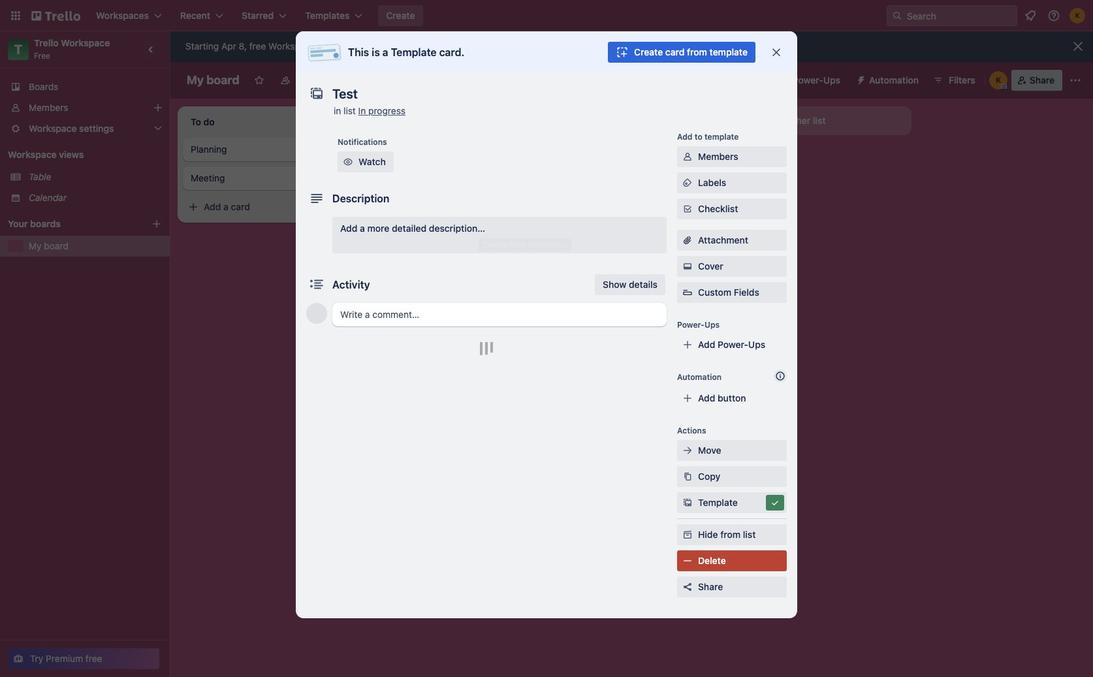 Task type: vqa. For each thing, say whether or not it's contained in the screenshot.
bottommost WORKSPACE
yes



Task type: describe. For each thing, give the bounding box(es) containing it.
share for share button to the right
[[1030, 74, 1055, 86]]

sm image for automation
[[851, 70, 869, 88]]

0 horizontal spatial my board
[[29, 240, 69, 251]]

create button
[[378, 5, 423, 26]]

be
[[339, 40, 349, 52]]

try premium free button
[[8, 649, 159, 669]]

this for this is a template card.
[[348, 46, 369, 58]]

description
[[332, 193, 390, 204]]

in progress link
[[358, 105, 406, 116]]

calendar
[[29, 192, 67, 203]]

sm image for watch
[[342, 155, 355, 168]]

open information menu image
[[1048, 9, 1061, 22]]

learn
[[466, 40, 490, 52]]

Board name text field
[[180, 70, 246, 91]]

limits
[[596, 40, 618, 52]]

my inside board name text field
[[187, 73, 204, 87]]

create from template… image
[[334, 202, 345, 212]]

create from template… tooltip
[[479, 238, 571, 251]]

show menu image
[[1069, 74, 1082, 87]]

from for hide from list
[[720, 529, 741, 540]]

planning link
[[191, 143, 342, 156]]

2 vertical spatial power-
[[718, 339, 748, 350]]

this card is a template.
[[392, 190, 478, 200]]

sm image inside template "button"
[[769, 496, 782, 509]]

1 vertical spatial share button
[[677, 577, 787, 598]]

custom
[[698, 287, 732, 298]]

table link
[[29, 170, 162, 184]]

my board link
[[29, 240, 162, 253]]

1 vertical spatial kendallparks02 (kendallparks02) image
[[306, 303, 327, 324]]

workspace visible button
[[272, 70, 381, 91]]

1 vertical spatial my
[[29, 240, 42, 251]]

0 horizontal spatial to
[[382, 40, 391, 52]]

members for members link to the left
[[29, 102, 68, 113]]

will
[[323, 40, 336, 52]]

share for bottom share button
[[698, 581, 723, 592]]

search image
[[892, 10, 903, 21]]

starting apr 8, free workspaces will be limited to 10 collaborators. learn more about collaborator limits
[[185, 40, 618, 52]]

views
[[59, 149, 84, 160]]

primary element
[[0, 0, 1093, 31]]

1 horizontal spatial share button
[[1012, 70, 1063, 91]]

template…
[[529, 240, 568, 250]]

a down meeting
[[223, 201, 228, 212]]

back to home image
[[31, 5, 80, 26]]

a left 10
[[383, 46, 388, 58]]

add inside button
[[758, 115, 775, 126]]

0 vertical spatial is
[[372, 46, 380, 58]]

try
[[30, 653, 43, 664]]

add button
[[698, 393, 746, 404]]

hide from list
[[698, 529, 756, 540]]

move link
[[677, 440, 787, 461]]

getting office supplies link
[[376, 143, 528, 156]]

template inside button
[[710, 46, 748, 57]]

getting
[[376, 144, 406, 155]]

add a card for add a card button to the right
[[389, 219, 436, 231]]

show details
[[603, 279, 658, 290]]

create card from template button
[[608, 42, 756, 63]]

planning
[[191, 144, 227, 155]]

from for create from template…
[[509, 240, 527, 250]]

1 horizontal spatial add a card button
[[368, 215, 512, 236]]

custom fields
[[698, 287, 760, 298]]

add inside 'link'
[[340, 223, 357, 234]]

add another list button
[[734, 106, 912, 135]]

sm image for labels
[[681, 176, 694, 189]]

notifications
[[338, 137, 387, 147]]

0 horizontal spatial add a card button
[[183, 197, 327, 217]]

watch
[[359, 156, 386, 167]]

try premium free
[[30, 653, 102, 664]]

sm image for delete
[[681, 554, 694, 568]]

workspace visible
[[296, 74, 374, 86]]

workspace for workspace visible
[[296, 74, 344, 86]]

power-ups button
[[767, 70, 848, 91]]

a inside 'link'
[[360, 223, 365, 234]]

delete
[[698, 555, 726, 566]]

details
[[629, 279, 658, 290]]

power-ups inside button
[[793, 74, 841, 86]]

meeting
[[191, 172, 225, 184]]

button
[[718, 393, 746, 404]]

supplies
[[435, 144, 470, 155]]

template.
[[443, 190, 478, 200]]

boards
[[30, 218, 61, 229]]

0 horizontal spatial automation
[[677, 372, 722, 382]]

create for create
[[386, 10, 415, 21]]

add a card for left add a card button
[[204, 201, 250, 212]]

meeting link
[[191, 172, 342, 185]]

this is a template card.
[[348, 46, 465, 58]]

show
[[603, 279, 627, 290]]

starting
[[185, 40, 219, 52]]

checklist button
[[677, 199, 787, 219]]

table
[[29, 171, 51, 182]]

t link
[[8, 39, 29, 60]]

boards link
[[0, 76, 170, 97]]

add inside button
[[698, 393, 715, 404]]

add board image
[[152, 219, 162, 229]]

labels
[[698, 177, 726, 188]]

filters
[[949, 74, 976, 86]]

actions
[[677, 426, 706, 436]]

free
[[34, 51, 50, 61]]



Task type: locate. For each thing, give the bounding box(es) containing it.
0 vertical spatial members link
[[0, 97, 170, 118]]

sm image
[[851, 70, 869, 88], [681, 150, 694, 163], [342, 155, 355, 168], [681, 444, 694, 457], [769, 496, 782, 509], [681, 528, 694, 541], [681, 554, 694, 568]]

1 vertical spatial power-
[[677, 320, 705, 330]]

description…
[[429, 223, 485, 234]]

office
[[409, 144, 433, 155]]

0 horizontal spatial is
[[372, 46, 380, 58]]

2 horizontal spatial list
[[813, 115, 826, 126]]

add
[[758, 115, 775, 126], [677, 132, 693, 142], [204, 201, 221, 212], [389, 219, 406, 231], [340, 223, 357, 234], [698, 339, 715, 350], [698, 393, 715, 404]]

None text field
[[326, 82, 757, 106]]

in list in progress
[[334, 105, 406, 116]]

0 vertical spatial create
[[386, 10, 415, 21]]

members
[[29, 102, 68, 113], [698, 151, 739, 162]]

workspace inside trello workspace free
[[61, 37, 110, 48]]

create
[[386, 10, 415, 21], [634, 46, 663, 57], [483, 240, 507, 250]]

1 vertical spatial automation
[[677, 372, 722, 382]]

board down boards
[[44, 240, 69, 251]]

1 horizontal spatial share
[[1030, 74, 1055, 86]]

getting office supplies
[[376, 144, 470, 155]]

1 horizontal spatial to
[[695, 132, 703, 142]]

sm image left delete
[[681, 554, 694, 568]]

1 horizontal spatial free
[[249, 40, 266, 52]]

0 horizontal spatial kendallparks02 (kendallparks02) image
[[306, 303, 327, 324]]

workspaces
[[269, 40, 320, 52]]

0 horizontal spatial create
[[386, 10, 415, 21]]

1 vertical spatial my board
[[29, 240, 69, 251]]

to up the labels
[[695, 132, 703, 142]]

create for create card from template
[[634, 46, 663, 57]]

in
[[334, 105, 341, 116]]

0 vertical spatial automation
[[869, 74, 919, 86]]

template down copy
[[698, 497, 738, 508]]

1 vertical spatial members
[[698, 151, 739, 162]]

trello
[[34, 37, 59, 48]]

sm image inside watch button
[[342, 155, 355, 168]]

apr
[[221, 40, 236, 52]]

1 horizontal spatial members link
[[677, 146, 787, 167]]

sm image inside cover link
[[681, 260, 694, 273]]

2 horizontal spatial create
[[634, 46, 663, 57]]

2 vertical spatial workspace
[[8, 149, 57, 160]]

sm image left create from template… icon
[[681, 150, 694, 163]]

from inside button
[[687, 46, 707, 57]]

create for create from template…
[[483, 240, 507, 250]]

add a card button down meeting link
[[183, 197, 327, 217]]

my down your boards at top left
[[29, 240, 42, 251]]

is left 10
[[372, 46, 380, 58]]

move
[[698, 445, 721, 456]]

free
[[249, 40, 266, 52], [86, 653, 102, 664]]

2 horizontal spatial from
[[720, 529, 741, 540]]

0 vertical spatial workspace
[[61, 37, 110, 48]]

is left template.
[[428, 190, 434, 200]]

add power-ups link
[[677, 334, 787, 355]]

add to template
[[677, 132, 739, 142]]

your
[[8, 218, 28, 229]]

0 horizontal spatial share button
[[677, 577, 787, 598]]

1 vertical spatial share
[[698, 581, 723, 592]]

1 horizontal spatial board
[[207, 73, 239, 87]]

filters button
[[929, 70, 980, 91]]

another
[[777, 115, 811, 126]]

1 horizontal spatial my
[[187, 73, 204, 87]]

to left 10
[[382, 40, 391, 52]]

template
[[710, 46, 748, 57], [705, 132, 739, 142]]

0 vertical spatial power-
[[793, 74, 823, 86]]

collaborators.
[[406, 40, 464, 52]]

a left template.
[[437, 190, 441, 200]]

add another list
[[758, 115, 826, 126]]

create right limits
[[634, 46, 663, 57]]

1 horizontal spatial more
[[492, 40, 514, 52]]

0 horizontal spatial from
[[509, 240, 527, 250]]

0 horizontal spatial members link
[[0, 97, 170, 118]]

card inside button
[[665, 46, 685, 57]]

visible
[[346, 74, 374, 86]]

power-ups down custom
[[677, 320, 720, 330]]

my down starting
[[187, 73, 204, 87]]

0 horizontal spatial members
[[29, 102, 68, 113]]

premium
[[46, 653, 83, 664]]

a down the description
[[360, 223, 365, 234]]

template button
[[677, 492, 787, 513]]

is
[[372, 46, 380, 58], [428, 190, 434, 200]]

copy link
[[677, 466, 787, 487]]

free inside try premium free button
[[86, 653, 102, 664]]

0 horizontal spatial board
[[44, 240, 69, 251]]

sm image for move
[[681, 444, 694, 457]]

kendallparks02 (kendallparks02) image
[[989, 71, 1008, 89], [306, 303, 327, 324]]

kendallparks02 (kendallparks02) image
[[1070, 8, 1085, 24]]

template left card.
[[391, 46, 437, 58]]

power-
[[793, 74, 823, 86], [677, 320, 705, 330], [718, 339, 748, 350]]

1 horizontal spatial ups
[[748, 339, 766, 350]]

about
[[516, 40, 540, 52]]

hide
[[698, 529, 718, 540]]

sm image left cover
[[681, 260, 694, 273]]

hide from list link
[[677, 524, 787, 545]]

share button left show menu image
[[1012, 70, 1063, 91]]

power- down custom
[[677, 320, 705, 330]]

workspace for workspace views
[[8, 149, 57, 160]]

1 horizontal spatial power-ups
[[793, 74, 841, 86]]

1 vertical spatial to
[[695, 132, 703, 142]]

0 horizontal spatial power-
[[677, 320, 705, 330]]

1 vertical spatial create
[[634, 46, 663, 57]]

2 vertical spatial from
[[720, 529, 741, 540]]

this for this card is a template.
[[392, 190, 407, 200]]

a down this card is a template. at top
[[409, 219, 414, 231]]

1 horizontal spatial this
[[392, 190, 407, 200]]

0 vertical spatial ups
[[823, 74, 841, 86]]

0 vertical spatial this
[[348, 46, 369, 58]]

1 horizontal spatial my board
[[187, 73, 239, 87]]

1 horizontal spatial workspace
[[61, 37, 110, 48]]

0 vertical spatial kendallparks02 (kendallparks02) image
[[989, 71, 1008, 89]]

sm image inside hide from list link
[[681, 528, 694, 541]]

create card from template
[[634, 46, 748, 57]]

create from template… image
[[705, 143, 716, 153]]

members for members link to the bottom
[[698, 151, 739, 162]]

add a card
[[204, 201, 250, 212], [389, 219, 436, 231]]

1 horizontal spatial members
[[698, 151, 739, 162]]

more left the detailed
[[367, 223, 389, 234]]

1 horizontal spatial power-
[[718, 339, 748, 350]]

1 horizontal spatial automation
[[869, 74, 919, 86]]

0 horizontal spatial add a card
[[204, 201, 250, 212]]

0 horizontal spatial my
[[29, 240, 42, 251]]

1 horizontal spatial create
[[483, 240, 507, 250]]

8,
[[239, 40, 247, 52]]

1 sm image from the top
[[681, 176, 694, 189]]

template inside "button"
[[698, 497, 738, 508]]

sm image left hide
[[681, 528, 694, 541]]

add a more detailed description…
[[340, 223, 485, 234]]

list up delete link
[[743, 529, 756, 540]]

automation up add button
[[677, 372, 722, 382]]

trello workspace free
[[34, 37, 110, 61]]

0 horizontal spatial this
[[348, 46, 369, 58]]

0 vertical spatial template
[[391, 46, 437, 58]]

list
[[344, 105, 356, 116], [813, 115, 826, 126], [743, 529, 756, 540]]

sm image down copy link
[[681, 496, 694, 509]]

0 vertical spatial add a card
[[204, 201, 250, 212]]

free right the premium at the bottom left of page
[[86, 653, 102, 664]]

2 horizontal spatial workspace
[[296, 74, 344, 86]]

2 vertical spatial create
[[483, 240, 507, 250]]

automation
[[869, 74, 919, 86], [677, 372, 722, 382]]

this up visible
[[348, 46, 369, 58]]

sm image left copy
[[681, 470, 694, 483]]

members down "add to template"
[[698, 151, 739, 162]]

checklist
[[698, 203, 738, 214]]

share down delete
[[698, 581, 723, 592]]

sm image for copy
[[681, 470, 694, 483]]

star or unstar board image
[[254, 75, 264, 86]]

sm image down copy link
[[769, 496, 782, 509]]

share button
[[1012, 70, 1063, 91], [677, 577, 787, 598]]

in
[[358, 105, 366, 116]]

my board inside board name text field
[[187, 73, 239, 87]]

sm image for template
[[681, 496, 694, 509]]

0 horizontal spatial share
[[698, 581, 723, 592]]

sm image left watch
[[342, 155, 355, 168]]

list right the in
[[344, 105, 356, 116]]

1 vertical spatial from
[[509, 240, 527, 250]]

learn more about collaborator limits link
[[466, 40, 618, 52]]

board inside text field
[[207, 73, 239, 87]]

4 sm image from the top
[[681, 496, 694, 509]]

0 vertical spatial from
[[687, 46, 707, 57]]

sm image inside delete link
[[681, 554, 694, 568]]

members down boards
[[29, 102, 68, 113]]

create inside create 'button'
[[386, 10, 415, 21]]

trello workspace link
[[34, 37, 110, 48]]

labels link
[[677, 172, 787, 193]]

calendar link
[[29, 191, 162, 204]]

add a card button down this card is a template. at top
[[368, 215, 512, 236]]

my board down starting
[[187, 73, 239, 87]]

power-ups
[[793, 74, 841, 86], [677, 320, 720, 330]]

workspace down will
[[296, 74, 344, 86]]

1 horizontal spatial kendallparks02 (kendallparks02) image
[[989, 71, 1008, 89]]

sm image inside copy link
[[681, 470, 694, 483]]

this up the detailed
[[392, 190, 407, 200]]

sm image for hide from list
[[681, 528, 694, 541]]

a
[[383, 46, 388, 58], [437, 190, 441, 200], [223, 201, 228, 212], [409, 219, 414, 231], [360, 223, 365, 234]]

0 horizontal spatial more
[[367, 223, 389, 234]]

automation left filters button
[[869, 74, 919, 86]]

delete link
[[677, 551, 787, 571]]

1 vertical spatial board
[[44, 240, 69, 251]]

1 horizontal spatial is
[[428, 190, 434, 200]]

limited
[[352, 40, 380, 52]]

0 notifications image
[[1023, 8, 1038, 24]]

list for add another list
[[813, 115, 826, 126]]

detailed
[[392, 223, 427, 234]]

1 vertical spatial ups
[[705, 320, 720, 330]]

1 vertical spatial members link
[[677, 146, 787, 167]]

0 vertical spatial my board
[[187, 73, 239, 87]]

0 horizontal spatial template
[[391, 46, 437, 58]]

1 horizontal spatial list
[[743, 529, 756, 540]]

power- up another
[[793, 74, 823, 86]]

automation inside automation button
[[869, 74, 919, 86]]

sm image for cover
[[681, 260, 694, 273]]

10
[[393, 40, 403, 52]]

cover
[[698, 261, 723, 272]]

my board
[[187, 73, 239, 87], [29, 240, 69, 251]]

1 vertical spatial template
[[705, 132, 739, 142]]

share button down delete link
[[677, 577, 787, 598]]

collaborator
[[543, 40, 594, 52]]

power- inside button
[[793, 74, 823, 86]]

0 vertical spatial share button
[[1012, 70, 1063, 91]]

create from template…
[[483, 240, 568, 250]]

1 vertical spatial this
[[392, 190, 407, 200]]

workspace
[[61, 37, 110, 48], [296, 74, 344, 86], [8, 149, 57, 160]]

your boards with 1 items element
[[8, 216, 132, 232]]

progress
[[368, 105, 406, 116]]

ups down fields
[[748, 339, 766, 350]]

my board down boards
[[29, 240, 69, 251]]

0 vertical spatial members
[[29, 102, 68, 113]]

sm image
[[681, 176, 694, 189], [681, 260, 694, 273], [681, 470, 694, 483], [681, 496, 694, 509]]

create inside create from template… tooltip
[[483, 240, 507, 250]]

0 horizontal spatial workspace
[[8, 149, 57, 160]]

add power-ups
[[698, 339, 766, 350]]

list inside button
[[813, 115, 826, 126]]

more
[[492, 40, 514, 52], [367, 223, 389, 234]]

from
[[687, 46, 707, 57], [509, 240, 527, 250], [720, 529, 741, 540]]

1 horizontal spatial from
[[687, 46, 707, 57]]

create up "starting apr 8, free workspaces will be limited to 10 collaborators. learn more about collaborator limits"
[[386, 10, 415, 21]]

0 vertical spatial share
[[1030, 74, 1055, 86]]

more right learn
[[492, 40, 514, 52]]

0 horizontal spatial power-ups
[[677, 320, 720, 330]]

card.
[[439, 46, 465, 58]]

copy
[[698, 471, 721, 482]]

0 vertical spatial more
[[492, 40, 514, 52]]

list for hide from list
[[743, 529, 756, 540]]

sm image right power-ups button
[[851, 70, 869, 88]]

to
[[382, 40, 391, 52], [695, 132, 703, 142]]

ups up add power-ups
[[705, 320, 720, 330]]

share
[[1030, 74, 1055, 86], [698, 581, 723, 592]]

1 vertical spatial power-ups
[[677, 320, 720, 330]]

power-ups up add another list button on the right of page
[[793, 74, 841, 86]]

sm image inside labels link
[[681, 176, 694, 189]]

members link
[[0, 97, 170, 118], [677, 146, 787, 167]]

workspace up the table
[[8, 149, 57, 160]]

1 vertical spatial free
[[86, 653, 102, 664]]

1 horizontal spatial template
[[698, 497, 738, 508]]

custom fields button
[[677, 286, 787, 299]]

workspace inside button
[[296, 74, 344, 86]]

Search field
[[903, 6, 1017, 25]]

0 horizontal spatial ups
[[705, 320, 720, 330]]

workspace right trello
[[61, 37, 110, 48]]

more inside 'link'
[[367, 223, 389, 234]]

create inside create card from template button
[[634, 46, 663, 57]]

0 horizontal spatial list
[[344, 105, 356, 116]]

share left show menu image
[[1030, 74, 1055, 86]]

ups inside button
[[823, 74, 841, 86]]

your boards
[[8, 218, 61, 229]]

1 vertical spatial is
[[428, 190, 434, 200]]

sm image down 'actions'
[[681, 444, 694, 457]]

automation button
[[851, 70, 927, 91]]

activity
[[332, 279, 370, 291]]

3 sm image from the top
[[681, 470, 694, 483]]

attachment button
[[677, 230, 787, 251]]

create down description…
[[483, 240, 507, 250]]

list right another
[[813, 115, 826, 126]]

2 horizontal spatial ups
[[823, 74, 841, 86]]

add button button
[[677, 388, 787, 409]]

free right '8,'
[[249, 40, 266, 52]]

power- down custom fields button
[[718, 339, 748, 350]]

sm image inside template "button"
[[681, 496, 694, 509]]

sm image left the labels
[[681, 176, 694, 189]]

0 vertical spatial to
[[382, 40, 391, 52]]

2 horizontal spatial power-
[[793, 74, 823, 86]]

add a card down this card is a template. at top
[[389, 219, 436, 231]]

show details link
[[595, 274, 666, 295]]

members link up labels link at right
[[677, 146, 787, 167]]

0 vertical spatial free
[[249, 40, 266, 52]]

sm image inside automation button
[[851, 70, 869, 88]]

workspace views
[[8, 149, 84, 160]]

boards
[[29, 81, 58, 92]]

2 sm image from the top
[[681, 260, 694, 273]]

sm image inside move link
[[681, 444, 694, 457]]

Write a comment text field
[[332, 303, 667, 327]]

1 vertical spatial add a card
[[389, 219, 436, 231]]

sm image for members
[[681, 150, 694, 163]]

2 vertical spatial ups
[[748, 339, 766, 350]]

1 horizontal spatial add a card
[[389, 219, 436, 231]]

from inside tooltip
[[509, 240, 527, 250]]

members link down boards
[[0, 97, 170, 118]]

1 vertical spatial workspace
[[296, 74, 344, 86]]

ups up add another list button on the right of page
[[823, 74, 841, 86]]

sm image inside members link
[[681, 150, 694, 163]]

t
[[14, 42, 22, 57]]

watch button
[[338, 152, 394, 172]]

1 vertical spatial more
[[367, 223, 389, 234]]

add a card down meeting
[[204, 201, 250, 212]]

1 vertical spatial template
[[698, 497, 738, 508]]

0 horizontal spatial free
[[86, 653, 102, 664]]

board down apr
[[207, 73, 239, 87]]



